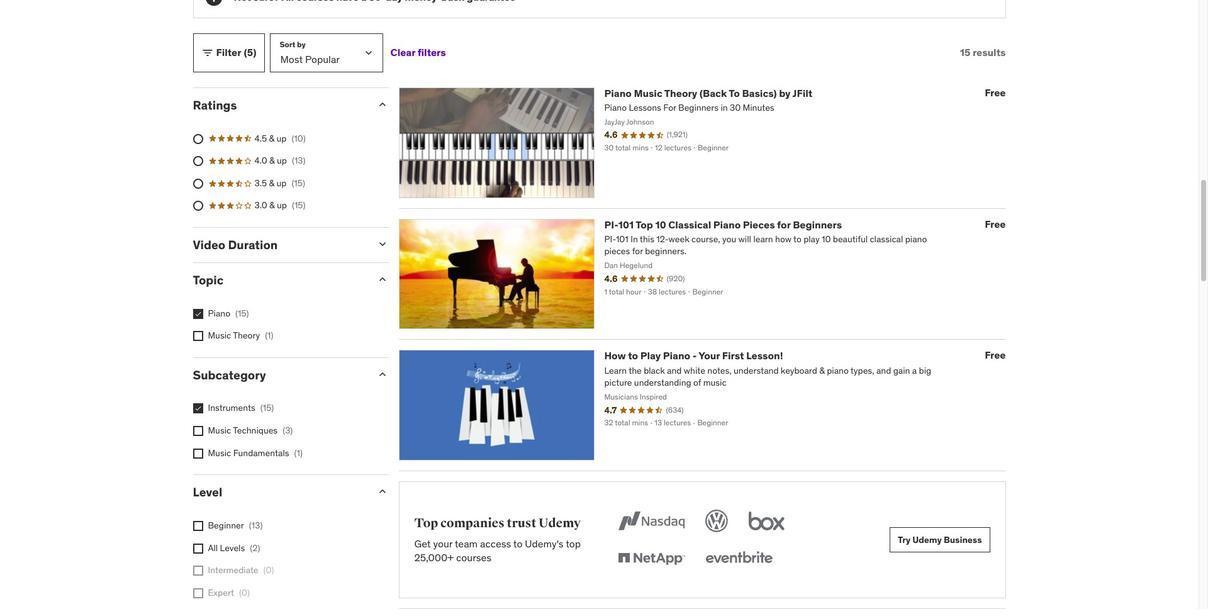 Task type: vqa. For each thing, say whether or not it's contained in the screenshot.


Task type: describe. For each thing, give the bounding box(es) containing it.
levels
[[220, 542, 245, 554]]

(3)
[[283, 425, 293, 436]]

udemy inside "link"
[[913, 534, 942, 545]]

piano (15)
[[208, 307, 249, 319]]

to
[[729, 87, 740, 99]]

expert
[[208, 587, 234, 598]]

(0) for expert (0)
[[239, 587, 250, 598]]

topic
[[193, 272, 224, 287]]

expert (0)
[[208, 587, 250, 598]]

beginner
[[208, 520, 244, 531]]

(5)
[[244, 46, 257, 59]]

xsmall image for beginner (13)
[[193, 521, 203, 531]]

top
[[566, 537, 581, 550]]

access
[[480, 537, 511, 550]]

pi-101 top 10 classical piano pieces for beginners link
[[604, 218, 842, 231]]

subcategory
[[193, 367, 266, 382]]

music for music techniques (3)
[[208, 425, 231, 436]]

(back
[[700, 87, 727, 99]]

nasdaq image
[[616, 507, 688, 535]]

0 vertical spatial theory
[[664, 87, 697, 99]]

-
[[693, 349, 697, 362]]

& for 3.0
[[269, 200, 275, 211]]

try udemy business
[[898, 534, 982, 545]]

ratings button
[[193, 97, 366, 112]]

trust
[[507, 515, 536, 531]]

duration
[[228, 237, 278, 252]]

small image for topic
[[376, 273, 389, 286]]

3.5
[[255, 177, 267, 189]]

1 horizontal spatial to
[[628, 349, 638, 362]]

netapp image
[[616, 545, 688, 573]]

15 results status
[[960, 46, 1006, 59]]

results
[[973, 46, 1006, 59]]

instruments
[[208, 402, 255, 414]]

music theory (1)
[[208, 330, 273, 341]]

techniques
[[233, 425, 278, 436]]

video
[[193, 237, 225, 252]]

all levels (2)
[[208, 542, 260, 554]]

how to play piano - your first lesson!
[[604, 349, 783, 362]]

3.0 & up (15)
[[255, 200, 306, 211]]

volkswagen image
[[703, 507, 731, 535]]

(15) down 4.0 & up (13)
[[292, 177, 305, 189]]

top inside top companies trust udemy get your team access to udemy's top 25,000+ courses
[[414, 515, 438, 531]]

first
[[722, 349, 744, 362]]

101
[[619, 218, 634, 231]]

pi-
[[604, 218, 619, 231]]

0 horizontal spatial theory
[[233, 330, 260, 341]]

lesson!
[[746, 349, 783, 362]]

box image
[[746, 507, 788, 535]]

intermediate
[[208, 565, 258, 576]]

3.5 & up (15)
[[255, 177, 305, 189]]

subcategory button
[[193, 367, 366, 382]]

level
[[193, 485, 222, 500]]

small image for ratings
[[376, 98, 389, 111]]

your
[[699, 349, 720, 362]]

try udemy business link
[[890, 527, 990, 553]]

top companies trust udemy get your team access to udemy's top 25,000+ courses
[[414, 515, 581, 564]]

your
[[433, 537, 453, 550]]

xsmall image for music theory (1)
[[193, 331, 203, 341]]

25,000+
[[414, 551, 454, 564]]

(15) up music theory (1) on the bottom
[[235, 307, 249, 319]]

video duration
[[193, 237, 278, 252]]

xsmall image for intermediate (0)
[[193, 566, 203, 576]]

piano music theory (back to basics) by jfilt
[[604, 87, 813, 99]]

clear filters button
[[391, 33, 446, 72]]

try
[[898, 534, 911, 545]]

up for 4.5 & up
[[277, 132, 287, 144]]

beginners
[[793, 218, 842, 231]]

by
[[779, 87, 791, 99]]

instruments (15)
[[208, 402, 274, 414]]

udemy's
[[525, 537, 564, 550]]

xsmall image for music techniques (3)
[[193, 426, 203, 436]]

1 vertical spatial (13)
[[249, 520, 263, 531]]

xsmall image for instruments (15)
[[193, 404, 203, 414]]



Task type: locate. For each thing, give the bounding box(es) containing it.
business
[[944, 534, 982, 545]]

2 free from the top
[[985, 217, 1006, 230]]

music techniques (3)
[[208, 425, 293, 436]]

team
[[455, 537, 478, 550]]

0 vertical spatial free
[[985, 86, 1006, 99]]

0 vertical spatial top
[[636, 218, 653, 231]]

for
[[777, 218, 791, 231]]

1 vertical spatial to
[[513, 537, 523, 550]]

video duration button
[[193, 237, 366, 252]]

top left 10
[[636, 218, 653, 231]]

filter
[[216, 46, 241, 59]]

fundamentals
[[233, 447, 289, 459]]

(13)
[[292, 155, 306, 166], [249, 520, 263, 531]]

0 vertical spatial (0)
[[263, 565, 274, 576]]

xsmall image left instruments
[[193, 404, 203, 414]]

(0) down intermediate (0)
[[239, 587, 250, 598]]

pieces
[[743, 218, 775, 231]]

(0) for intermediate (0)
[[263, 565, 274, 576]]

intermediate (0)
[[208, 565, 274, 576]]

3 free from the top
[[985, 349, 1006, 361]]

level button
[[193, 485, 366, 500]]

&
[[269, 132, 274, 144], [269, 155, 275, 166], [269, 177, 274, 189], [269, 200, 275, 211]]

1 horizontal spatial (13)
[[292, 155, 306, 166]]

music for music theory (1)
[[208, 330, 231, 341]]

4 xsmall image from the top
[[193, 448, 203, 459]]

5 xsmall image from the top
[[193, 521, 203, 531]]

(15)
[[292, 177, 305, 189], [292, 200, 306, 211], [235, 307, 249, 319], [260, 402, 274, 414]]

xsmall image for expert
[[193, 588, 203, 598]]

xsmall image left music techniques (3)
[[193, 426, 203, 436]]

xsmall image left the beginner at the bottom left of page
[[193, 521, 203, 531]]

1 vertical spatial top
[[414, 515, 438, 531]]

companies
[[440, 515, 505, 531]]

piano music theory (back to basics) by jfilt link
[[604, 87, 813, 99]]

(0) right the intermediate
[[263, 565, 274, 576]]

free
[[985, 86, 1006, 99], [985, 217, 1006, 230], [985, 349, 1006, 361]]

small image
[[201, 46, 214, 59], [376, 98, 389, 111], [376, 238, 389, 250], [376, 273, 389, 286], [376, 485, 389, 498]]

(13) up (2)
[[249, 520, 263, 531]]

xsmall image left expert
[[193, 588, 203, 598]]

jfilt
[[793, 87, 813, 99]]

top up "get"
[[414, 515, 438, 531]]

4.5 & up (10)
[[255, 132, 306, 144]]

& right 4.0
[[269, 155, 275, 166]]

(1) up subcategory dropdown button
[[265, 330, 273, 341]]

filter (5)
[[216, 46, 257, 59]]

xsmall image for piano
[[193, 309, 203, 319]]

1 horizontal spatial udemy
[[913, 534, 942, 545]]

pi-101 top 10 classical piano pieces for beginners
[[604, 218, 842, 231]]

(10)
[[292, 132, 306, 144]]

udemy up top
[[539, 515, 581, 531]]

beginner (13)
[[208, 520, 263, 531]]

& right 4.5
[[269, 132, 274, 144]]

xsmall image left all
[[193, 544, 203, 554]]

1 vertical spatial (0)
[[239, 587, 250, 598]]

(1)
[[265, 330, 273, 341], [294, 447, 303, 459]]

clear
[[391, 46, 415, 59]]

up right the 3.0
[[277, 200, 287, 211]]

0 horizontal spatial (1)
[[265, 330, 273, 341]]

basics)
[[742, 87, 777, 99]]

1 horizontal spatial (1)
[[294, 447, 303, 459]]

small image for video duration
[[376, 238, 389, 250]]

xsmall image up the level on the bottom left
[[193, 448, 203, 459]]

music fundamentals (1)
[[208, 447, 303, 459]]

1 vertical spatial free
[[985, 217, 1006, 230]]

udemy right try
[[913, 534, 942, 545]]

clear filters
[[391, 46, 446, 59]]

& right the 3.0
[[269, 200, 275, 211]]

1 vertical spatial udemy
[[913, 534, 942, 545]]

free for piano music theory (back to basics) by jfilt
[[985, 86, 1006, 99]]

3.0
[[255, 200, 267, 211]]

0 horizontal spatial top
[[414, 515, 438, 531]]

up
[[277, 132, 287, 144], [277, 155, 287, 166], [277, 177, 287, 189], [277, 200, 287, 211]]

up right 3.5
[[277, 177, 287, 189]]

1 horizontal spatial top
[[636, 218, 653, 231]]

topic button
[[193, 272, 366, 287]]

0 horizontal spatial udemy
[[539, 515, 581, 531]]

up right 4.0
[[277, 155, 287, 166]]

up for 3.0 & up
[[277, 200, 287, 211]]

xsmall image
[[193, 331, 203, 341], [193, 404, 203, 414], [193, 426, 203, 436], [193, 448, 203, 459], [193, 521, 203, 531], [193, 566, 203, 576]]

1 free from the top
[[985, 86, 1006, 99]]

15 results
[[960, 46, 1006, 59]]

free for pi-101 top 10 classical piano pieces for beginners
[[985, 217, 1006, 230]]

small image
[[376, 368, 389, 381]]

theory left "(back"
[[664, 87, 697, 99]]

top
[[636, 218, 653, 231], [414, 515, 438, 531]]

classical
[[668, 218, 711, 231]]

1 horizontal spatial theory
[[664, 87, 697, 99]]

udemy
[[539, 515, 581, 531], [913, 534, 942, 545]]

xsmall image left music theory (1) on the bottom
[[193, 331, 203, 341]]

0 horizontal spatial to
[[513, 537, 523, 550]]

to left play
[[628, 349, 638, 362]]

xsmall image
[[193, 309, 203, 319], [193, 544, 203, 554], [193, 588, 203, 598]]

to down trust
[[513, 537, 523, 550]]

xsmall image left piano (15)
[[193, 309, 203, 319]]

1 horizontal spatial (0)
[[263, 565, 274, 576]]

(2)
[[250, 542, 260, 554]]

2 vertical spatial xsmall image
[[193, 588, 203, 598]]

4.5
[[255, 132, 267, 144]]

small image for level
[[376, 485, 389, 498]]

0 vertical spatial xsmall image
[[193, 309, 203, 319]]

(1) for music fundamentals (1)
[[294, 447, 303, 459]]

play
[[640, 349, 661, 362]]

free for how to play piano - your first lesson!
[[985, 349, 1006, 361]]

2 xsmall image from the top
[[193, 544, 203, 554]]

2 xsmall image from the top
[[193, 404, 203, 414]]

(1) for music theory (1)
[[265, 330, 273, 341]]

(15) down 3.5 & up (15)
[[292, 200, 306, 211]]

6 xsmall image from the top
[[193, 566, 203, 576]]

xsmall image left the intermediate
[[193, 566, 203, 576]]

up for 4.0 & up
[[277, 155, 287, 166]]

filters
[[418, 46, 446, 59]]

& for 4.5
[[269, 132, 274, 144]]

(15) up techniques
[[260, 402, 274, 414]]

how
[[604, 349, 626, 362]]

0 horizontal spatial (0)
[[239, 587, 250, 598]]

1 vertical spatial theory
[[233, 330, 260, 341]]

eventbrite image
[[703, 545, 776, 573]]

up left (10)
[[277, 132, 287, 144]]

music for music fundamentals (1)
[[208, 447, 231, 459]]

0 vertical spatial (13)
[[292, 155, 306, 166]]

udemy inside top companies trust udemy get your team access to udemy's top 25,000+ courses
[[539, 515, 581, 531]]

4.0
[[255, 155, 267, 166]]

2 vertical spatial free
[[985, 349, 1006, 361]]

4.0 & up (13)
[[255, 155, 306, 166]]

piano
[[604, 87, 632, 99], [714, 218, 741, 231], [208, 307, 230, 319], [663, 349, 690, 362]]

to
[[628, 349, 638, 362], [513, 537, 523, 550]]

ratings
[[193, 97, 237, 112]]

1 xsmall image from the top
[[193, 331, 203, 341]]

up for 3.5 & up
[[277, 177, 287, 189]]

0 vertical spatial (1)
[[265, 330, 273, 341]]

to inside top companies trust udemy get your team access to udemy's top 25,000+ courses
[[513, 537, 523, 550]]

xsmall image for all
[[193, 544, 203, 554]]

courses
[[456, 551, 492, 564]]

0 vertical spatial udemy
[[539, 515, 581, 531]]

(13) down (10)
[[292, 155, 306, 166]]

1 vertical spatial (1)
[[294, 447, 303, 459]]

(1) right fundamentals
[[294, 447, 303, 459]]

xsmall image for music fundamentals (1)
[[193, 448, 203, 459]]

how to play piano - your first lesson! link
[[604, 349, 783, 362]]

0 vertical spatial to
[[628, 349, 638, 362]]

theory
[[664, 87, 697, 99], [233, 330, 260, 341]]

all
[[208, 542, 218, 554]]

1 xsmall image from the top
[[193, 309, 203, 319]]

3 xsmall image from the top
[[193, 426, 203, 436]]

10
[[655, 218, 666, 231]]

1 vertical spatial xsmall image
[[193, 544, 203, 554]]

(0)
[[263, 565, 274, 576], [239, 587, 250, 598]]

music
[[634, 87, 663, 99], [208, 330, 231, 341], [208, 425, 231, 436], [208, 447, 231, 459]]

& for 4.0
[[269, 155, 275, 166]]

get
[[414, 537, 431, 550]]

theory down piano (15)
[[233, 330, 260, 341]]

& right 3.5
[[269, 177, 274, 189]]

& for 3.5
[[269, 177, 274, 189]]

0 horizontal spatial (13)
[[249, 520, 263, 531]]

3 xsmall image from the top
[[193, 588, 203, 598]]

15
[[960, 46, 971, 59]]



